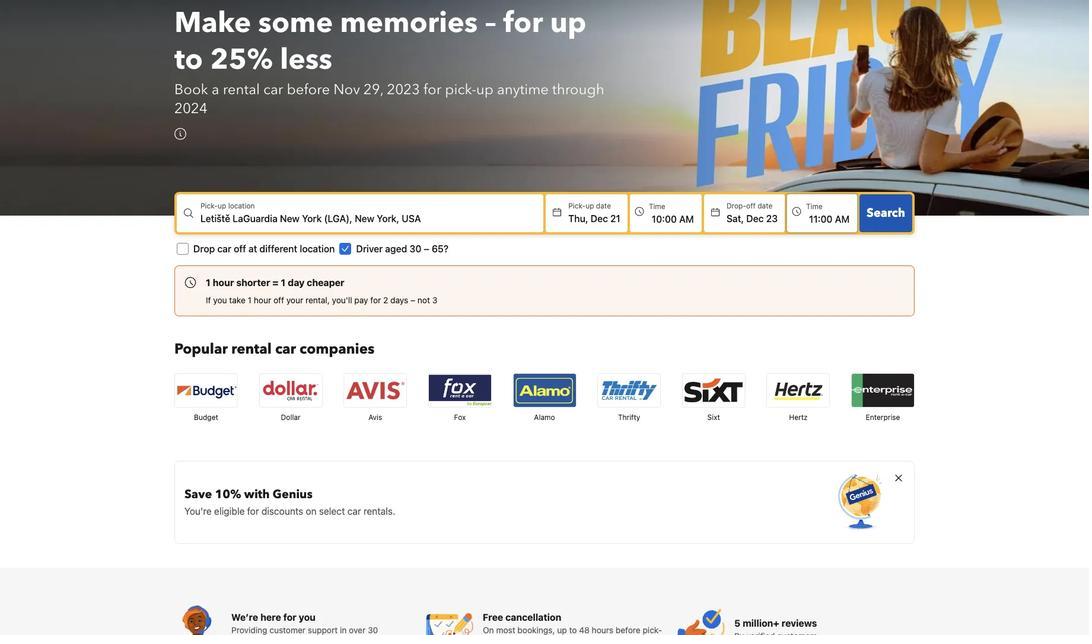 Task type: locate. For each thing, give the bounding box(es) containing it.
on
[[306, 507, 317, 517]]

5 million+ reviews image
[[677, 606, 725, 636]]

not
[[418, 296, 430, 306]]

1 vertical spatial location
[[300, 244, 335, 255]]

pay
[[354, 296, 368, 306]]

0 horizontal spatial pick-
[[201, 202, 218, 211]]

0 vertical spatial you
[[213, 296, 227, 306]]

hour up take
[[213, 278, 234, 288]]

free cancellation image
[[426, 606, 473, 636]]

different
[[260, 244, 297, 255]]

– for for
[[485, 4, 496, 43]]

date
[[596, 202, 611, 211], [758, 202, 773, 211]]

1 horizontal spatial off
[[273, 296, 284, 306]]

0 horizontal spatial hour
[[213, 278, 234, 288]]

car inside save 10% with genius you're eligible for discounts on select car rentals.
[[347, 507, 361, 517]]

date up 23
[[758, 202, 773, 211]]

free cancellation
[[483, 613, 561, 624]]

a
[[212, 80, 219, 100]]

2 horizontal spatial –
[[485, 4, 496, 43]]

2 horizontal spatial off
[[746, 202, 756, 211]]

1 vertical spatial you
[[299, 613, 316, 624]]

dec inside pick-up date thu, dec 21
[[591, 214, 608, 224]]

1 dec from the left
[[591, 214, 608, 224]]

take
[[229, 296, 246, 306]]

date inside drop-off date sat, dec 23
[[758, 202, 773, 211]]

before
[[287, 80, 330, 100]]

hour down shorter
[[254, 296, 271, 306]]

reviews
[[782, 619, 817, 630]]

2 vertical spatial –
[[411, 296, 415, 306]]

cheaper
[[307, 278, 344, 288]]

date up 21
[[596, 202, 611, 211]]

1 vertical spatial –
[[424, 244, 429, 255]]

anytime
[[497, 80, 549, 100]]

1 horizontal spatial 1
[[248, 296, 252, 306]]

– for 65?
[[424, 244, 429, 255]]

1 horizontal spatial hour
[[254, 296, 271, 306]]

thrifty logo image
[[598, 375, 660, 408]]

2 vertical spatial off
[[273, 296, 284, 306]]

you right 'if'
[[213, 296, 227, 306]]

1 date from the left
[[596, 202, 611, 211]]

0 horizontal spatial off
[[234, 244, 246, 255]]

we're
[[231, 613, 258, 624]]

dec left 21
[[591, 214, 608, 224]]

car right drop at the left
[[217, 244, 231, 255]]

pick- for pick-up date thu, dec 21
[[568, 202, 586, 211]]

discounts
[[261, 507, 303, 517]]

rental,
[[306, 296, 330, 306]]

1
[[206, 278, 211, 288], [281, 278, 286, 288], [248, 296, 252, 306]]

– inside make some memories – for up to 25% less book a rental car before nov 29, 2023 for pick-up anytime through 2024
[[485, 4, 496, 43]]

dec inside drop-off date sat, dec 23
[[746, 214, 764, 224]]

date inside pick-up date thu, dec 21
[[596, 202, 611, 211]]

pick- up drop at the left
[[201, 202, 218, 211]]

thrifty
[[618, 414, 640, 423]]

popular
[[174, 340, 228, 360]]

0 vertical spatial off
[[746, 202, 756, 211]]

1 horizontal spatial –
[[424, 244, 429, 255]]

car left before
[[263, 80, 283, 100]]

car
[[263, 80, 283, 100], [217, 244, 231, 255], [275, 340, 296, 360], [347, 507, 361, 517]]

dec
[[591, 214, 608, 224], [746, 214, 764, 224]]

1 vertical spatial hour
[[254, 296, 271, 306]]

to
[[174, 41, 203, 80]]

you
[[213, 296, 227, 306], [299, 613, 316, 624]]

fox
[[454, 414, 466, 423]]

hertz
[[789, 414, 808, 423]]

hour
[[213, 278, 234, 288], [254, 296, 271, 306]]

free
[[483, 613, 503, 624]]

date for 23
[[758, 202, 773, 211]]

1 vertical spatial rental
[[231, 340, 272, 360]]

0 horizontal spatial date
[[596, 202, 611, 211]]

avis logo image
[[344, 375, 407, 408]]

car right select
[[347, 507, 361, 517]]

1 horizontal spatial pick-
[[568, 202, 586, 211]]

2 pick- from the left
[[568, 202, 586, 211]]

0 vertical spatial –
[[485, 4, 496, 43]]

25%
[[210, 41, 273, 80]]

1 vertical spatial off
[[234, 244, 246, 255]]

search button
[[860, 195, 912, 233]]

1 up 'if'
[[206, 278, 211, 288]]

aged
[[385, 244, 407, 255]]

sat,
[[727, 214, 744, 224]]

pick- inside pick-up date thu, dec 21
[[568, 202, 586, 211]]

drop
[[193, 244, 215, 255]]

pick-
[[445, 80, 476, 100]]

2 dec from the left
[[746, 214, 764, 224]]

driver aged 30 – 65?
[[356, 244, 448, 255]]

0 horizontal spatial 1
[[206, 278, 211, 288]]

day
[[288, 278, 305, 288]]

21
[[610, 214, 620, 224]]

dec left 23
[[746, 214, 764, 224]]

1 right =
[[281, 278, 286, 288]]

3
[[432, 296, 437, 306]]

for
[[503, 4, 543, 43], [424, 80, 442, 100], [370, 296, 381, 306], [247, 507, 259, 517], [283, 613, 297, 624]]

65?
[[432, 244, 448, 255]]

location up cheaper
[[300, 244, 335, 255]]

up inside pick-up date thu, dec 21
[[586, 202, 594, 211]]

2 date from the left
[[758, 202, 773, 211]]

1 right take
[[248, 296, 252, 306]]

1 pick- from the left
[[201, 202, 218, 211]]

we're here for you
[[231, 613, 316, 624]]

23
[[766, 214, 778, 224]]

hertz logo image
[[767, 375, 830, 408]]

save 10% with genius you're eligible for discounts on select car rentals.
[[185, 487, 395, 517]]

enterprise
[[866, 414, 900, 423]]

rental right a
[[223, 80, 260, 100]]

–
[[485, 4, 496, 43], [424, 244, 429, 255], [411, 296, 415, 306]]

location
[[228, 202, 255, 211], [300, 244, 335, 255]]

shorter
[[236, 278, 270, 288]]

for inside save 10% with genius you're eligible for discounts on select car rentals.
[[247, 507, 259, 517]]

0 vertical spatial location
[[228, 202, 255, 211]]

5
[[734, 619, 741, 630]]

make
[[174, 4, 251, 43]]

dec for 21
[[591, 214, 608, 224]]

5 million+ reviews
[[734, 619, 817, 630]]

eligible
[[214, 507, 245, 517]]

30
[[410, 244, 421, 255]]

pick- up the thu,
[[568, 202, 586, 211]]

pick-
[[201, 202, 218, 211], [568, 202, 586, 211]]

here
[[260, 613, 281, 624]]

1 horizontal spatial dec
[[746, 214, 764, 224]]

memories
[[340, 4, 478, 43]]

we're here for you image
[[174, 606, 222, 636]]

0 vertical spatial rental
[[223, 80, 260, 100]]

rental right popular
[[231, 340, 272, 360]]

1 horizontal spatial you
[[299, 613, 316, 624]]

2023
[[387, 80, 420, 100]]

Pick-up location field
[[201, 212, 544, 226]]

rentals.
[[364, 507, 395, 517]]

1 horizontal spatial date
[[758, 202, 773, 211]]

location up at
[[228, 202, 255, 211]]

2
[[383, 296, 388, 306]]

you right here at bottom left
[[299, 613, 316, 624]]

pick-up location
[[201, 202, 255, 211]]

0 horizontal spatial dec
[[591, 214, 608, 224]]

rental
[[223, 80, 260, 100], [231, 340, 272, 360]]

0 vertical spatial hour
[[213, 278, 234, 288]]

up
[[550, 4, 586, 43], [476, 80, 494, 100], [218, 202, 226, 211], [586, 202, 594, 211]]

off
[[746, 202, 756, 211], [234, 244, 246, 255], [273, 296, 284, 306]]

book
[[174, 80, 208, 100]]

2 horizontal spatial 1
[[281, 278, 286, 288]]



Task type: describe. For each thing, give the bounding box(es) containing it.
date for 21
[[596, 202, 611, 211]]

drop-off date sat, dec 23
[[727, 202, 778, 224]]

budget logo image
[[175, 375, 237, 408]]

0 horizontal spatial –
[[411, 296, 415, 306]]

save
[[185, 487, 212, 503]]

less
[[280, 41, 332, 80]]

if
[[206, 296, 211, 306]]

rental inside make some memories – for up to 25% less book a rental car before nov 29, 2023 for pick-up anytime through 2024
[[223, 80, 260, 100]]

sixt
[[708, 414, 720, 423]]

companies
[[300, 340, 375, 360]]

nov
[[333, 80, 360, 100]]

0 horizontal spatial location
[[228, 202, 255, 211]]

car inside make some memories – for up to 25% less book a rental car before nov 29, 2023 for pick-up anytime through 2024
[[263, 80, 283, 100]]

if you take 1 hour  off your rental, you'll pay for 2 days – not 3
[[206, 296, 437, 306]]

thu,
[[568, 214, 588, 224]]

some
[[258, 4, 333, 43]]

pick- for pick-up location
[[201, 202, 218, 211]]

10%
[[215, 487, 241, 503]]

see terms and conditions for more information image
[[174, 128, 186, 140]]

1 horizontal spatial location
[[300, 244, 335, 255]]

your
[[286, 296, 303, 306]]

days
[[390, 296, 408, 306]]

see terms and conditions for more information image
[[174, 128, 186, 140]]

drop car off at different location
[[193, 244, 335, 255]]

2024
[[174, 99, 207, 119]]

fox logo image
[[429, 375, 491, 408]]

enterprise logo image
[[852, 375, 914, 408]]

=
[[272, 278, 279, 288]]

million+
[[743, 619, 779, 630]]

dollar
[[281, 414, 301, 423]]

sixt logo image
[[683, 375, 745, 408]]

drop-
[[727, 202, 746, 211]]

29,
[[364, 80, 383, 100]]

avis
[[369, 414, 382, 423]]

1 hour  shorter = 1 day cheaper
[[206, 278, 344, 288]]

search
[[867, 205, 905, 221]]

dollar logo image
[[260, 375, 322, 408]]

budget
[[194, 414, 218, 423]]

genius
[[273, 487, 313, 503]]

pick-up date thu, dec 21
[[568, 202, 620, 224]]

car up dollar logo
[[275, 340, 296, 360]]

with
[[244, 487, 270, 503]]

you'll
[[332, 296, 352, 306]]

dec for 23
[[746, 214, 764, 224]]

alamo logo image
[[513, 375, 576, 408]]

cancellation
[[506, 613, 561, 624]]

through
[[552, 80, 604, 100]]

popular rental car companies
[[174, 340, 375, 360]]

off inside drop-off date sat, dec 23
[[746, 202, 756, 211]]

alamo
[[534, 414, 555, 423]]

make some memories – for up to 25% less book a rental car before nov 29, 2023 for pick-up anytime through 2024
[[174, 4, 604, 119]]

0 horizontal spatial you
[[213, 296, 227, 306]]

you're
[[185, 507, 212, 517]]

at
[[249, 244, 257, 255]]

driver
[[356, 244, 383, 255]]

select
[[319, 507, 345, 517]]



Task type: vqa. For each thing, say whether or not it's contained in the screenshot.
26 February 2024 checkbox
no



